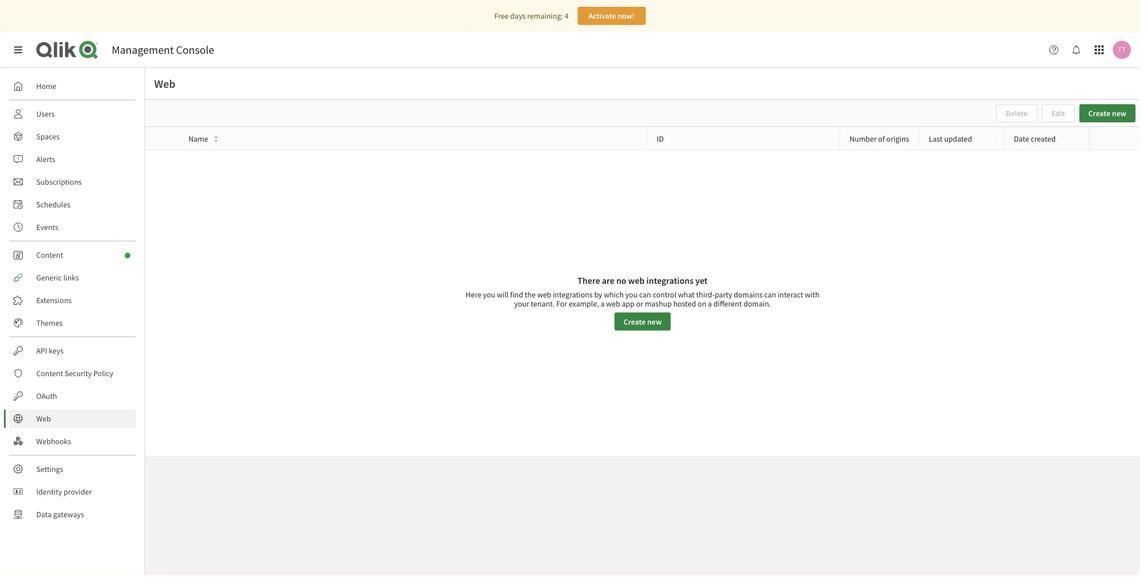 Task type: vqa. For each thing, say whether or not it's contained in the screenshot.
topmost Web
yes



Task type: locate. For each thing, give the bounding box(es) containing it.
will
[[497, 289, 509, 299]]

or
[[636, 298, 643, 309]]

1 content from the top
[[36, 250, 63, 260]]

0 vertical spatial create new
[[1088, 108, 1126, 118]]

your
[[514, 298, 529, 309]]

web down oauth
[[36, 414, 51, 424]]

new for topmost create new button
[[1112, 108, 1126, 118]]

1 horizontal spatial create new button
[[1079, 104, 1136, 122]]

domain.
[[743, 298, 771, 309]]

what
[[678, 289, 695, 299]]

0 vertical spatial content
[[36, 250, 63, 260]]

icon: caret-up image
[[213, 134, 219, 140]]

icon: caret-down element
[[213, 138, 219, 145]]

for
[[556, 298, 567, 309]]

web
[[628, 275, 645, 286], [537, 289, 551, 299], [606, 298, 620, 309]]

integrations down there
[[553, 289, 593, 299]]

1 vertical spatial integrations
[[553, 289, 593, 299]]

here
[[466, 289, 481, 299]]

integrations
[[646, 275, 694, 286], [553, 289, 593, 299]]

2 content from the top
[[36, 368, 63, 379]]

0 horizontal spatial create new button
[[614, 313, 671, 331]]

a right on
[[708, 298, 712, 309]]

name
[[189, 133, 208, 144]]

1 horizontal spatial create
[[1088, 108, 1110, 118]]

domains
[[734, 289, 763, 299]]

you down no
[[625, 289, 638, 299]]

webhooks link
[[9, 433, 136, 451]]

users link
[[9, 105, 136, 123]]

data gateways link
[[9, 506, 136, 524]]

create new for bottommost create new button
[[624, 316, 662, 327]]

oauth
[[36, 391, 57, 401]]

1 horizontal spatial you
[[625, 289, 638, 299]]

a right example,
[[601, 298, 605, 309]]

0 horizontal spatial create
[[624, 316, 646, 327]]

generic links
[[36, 273, 79, 283]]

api
[[36, 346, 47, 356]]

data
[[36, 510, 52, 520]]

activate now!
[[589, 11, 635, 21]]

1 a from the left
[[601, 298, 605, 309]]

you
[[483, 289, 495, 299], [625, 289, 638, 299]]

close sidebar menu image
[[14, 45, 23, 54]]

web left 'app'
[[606, 298, 620, 309]]

yet
[[695, 275, 708, 286]]

schedules
[[36, 200, 70, 210]]

web right no
[[628, 275, 645, 286]]

events
[[36, 222, 58, 232]]

2 horizontal spatial web
[[628, 275, 645, 286]]

0 vertical spatial web
[[154, 77, 175, 91]]

0 vertical spatial create new button
[[1079, 104, 1136, 122]]

0 horizontal spatial create new
[[624, 316, 662, 327]]

a
[[601, 298, 605, 309], [708, 298, 712, 309]]

integrations up control
[[646, 275, 694, 286]]

terry turtle image
[[1113, 41, 1131, 59]]

subscriptions
[[36, 177, 82, 187]]

1 vertical spatial web
[[36, 414, 51, 424]]

tenant.
[[531, 298, 555, 309]]

new
[[1112, 108, 1126, 118], [647, 316, 662, 327]]

management console
[[112, 43, 214, 57]]

spaces
[[36, 132, 60, 142]]

web right the the
[[537, 289, 551, 299]]

1 horizontal spatial create new
[[1088, 108, 1126, 118]]

1 horizontal spatial new
[[1112, 108, 1126, 118]]

number of origins
[[850, 133, 909, 144]]

content link
[[9, 246, 136, 264]]

1 horizontal spatial web
[[606, 298, 620, 309]]

by
[[594, 289, 602, 299]]

content up generic
[[36, 250, 63, 260]]

hosted
[[673, 298, 696, 309]]

1 horizontal spatial can
[[764, 289, 776, 299]]

content down api keys
[[36, 368, 63, 379]]

settings link
[[9, 460, 136, 478]]

0 horizontal spatial web
[[36, 414, 51, 424]]

content
[[36, 250, 63, 260], [36, 368, 63, 379]]

themes
[[36, 318, 63, 328]]

0 vertical spatial new
[[1112, 108, 1126, 118]]

4
[[565, 11, 569, 21]]

navigation pane element
[[0, 73, 145, 528]]

content security policy
[[36, 368, 113, 379]]

provider
[[64, 487, 92, 497]]

0 horizontal spatial web
[[537, 289, 551, 299]]

can
[[639, 289, 651, 299], [764, 289, 776, 299]]

you left will
[[483, 289, 495, 299]]

0 horizontal spatial can
[[639, 289, 651, 299]]

0 horizontal spatial a
[[601, 298, 605, 309]]

0 vertical spatial create
[[1088, 108, 1110, 118]]

security
[[65, 368, 92, 379]]

there are no web integrations yet here you will find the web integrations by which you can control what third-party domains can interact with your tenant. for example, a web app or mashup hosted on a different domain.
[[466, 275, 820, 309]]

data gateways
[[36, 510, 84, 520]]

1 vertical spatial new
[[647, 316, 662, 327]]

1 vertical spatial create new button
[[614, 313, 671, 331]]

1 vertical spatial create
[[624, 316, 646, 327]]

remaining:
[[527, 11, 563, 21]]

users
[[36, 109, 55, 119]]

oauth link
[[9, 387, 136, 405]]

free days remaining: 4
[[494, 11, 569, 21]]

can left interact
[[764, 289, 776, 299]]

1 horizontal spatial a
[[708, 298, 712, 309]]

web
[[154, 77, 175, 91], [36, 414, 51, 424]]

0 vertical spatial integrations
[[646, 275, 694, 286]]

web down management console
[[154, 77, 175, 91]]

create new
[[1088, 108, 1126, 118], [624, 316, 662, 327]]

0 horizontal spatial new
[[647, 316, 662, 327]]

1 vertical spatial create new
[[624, 316, 662, 327]]

1 vertical spatial content
[[36, 368, 63, 379]]

can right 'app'
[[639, 289, 651, 299]]

0 horizontal spatial you
[[483, 289, 495, 299]]

spaces link
[[9, 128, 136, 146]]

created
[[1031, 133, 1056, 144]]

icon: caret-down image
[[213, 138, 219, 145]]

links
[[63, 273, 79, 283]]

party
[[715, 289, 732, 299]]

of
[[878, 133, 885, 144]]

create for bottommost create new button
[[624, 316, 646, 327]]

extensions
[[36, 295, 72, 306]]

content for content security policy
[[36, 368, 63, 379]]



Task type: describe. For each thing, give the bounding box(es) containing it.
no
[[616, 275, 626, 286]]

0 horizontal spatial integrations
[[553, 289, 593, 299]]

subscriptions link
[[9, 173, 136, 191]]

identity provider link
[[9, 483, 136, 501]]

alerts
[[36, 154, 55, 164]]

free
[[494, 11, 509, 21]]

gateways
[[53, 510, 84, 520]]

new for bottommost create new button
[[647, 316, 662, 327]]

origins
[[886, 133, 909, 144]]

settings
[[36, 464, 63, 475]]

third-
[[696, 289, 715, 299]]

the
[[525, 289, 536, 299]]

days
[[510, 11, 526, 21]]

activate now! link
[[578, 7, 646, 25]]

console
[[176, 43, 214, 57]]

on
[[698, 298, 706, 309]]

1 horizontal spatial integrations
[[646, 275, 694, 286]]

date
[[1014, 133, 1029, 144]]

2 a from the left
[[708, 298, 712, 309]]

content for content
[[36, 250, 63, 260]]

home link
[[9, 77, 136, 95]]

different
[[713, 298, 742, 309]]

last
[[929, 133, 943, 144]]

generic links link
[[9, 269, 136, 287]]

last updated
[[929, 133, 972, 144]]

find
[[510, 289, 523, 299]]

mashup
[[645, 298, 672, 309]]

icon: caret-up element
[[213, 134, 219, 140]]

management
[[112, 43, 174, 57]]

themes link
[[9, 314, 136, 332]]

management console element
[[112, 43, 214, 57]]

control
[[653, 289, 676, 299]]

home
[[36, 81, 56, 91]]

policy
[[93, 368, 113, 379]]

alerts link
[[9, 150, 136, 168]]

web link
[[9, 410, 136, 428]]

api keys link
[[9, 342, 136, 360]]

activate
[[589, 11, 616, 21]]

create new for topmost create new button
[[1088, 108, 1126, 118]]

1 you from the left
[[483, 289, 495, 299]]

interact
[[778, 289, 803, 299]]

example,
[[569, 298, 599, 309]]

keys
[[49, 346, 64, 356]]

identity
[[36, 487, 62, 497]]

2 can from the left
[[764, 289, 776, 299]]

with
[[805, 289, 820, 299]]

content security policy link
[[9, 365, 136, 383]]

which
[[604, 289, 624, 299]]

number
[[850, 133, 877, 144]]

are
[[602, 275, 615, 286]]

webhooks
[[36, 437, 71, 447]]

date created
[[1014, 133, 1056, 144]]

app
[[622, 298, 635, 309]]

id
[[657, 133, 664, 144]]

schedules link
[[9, 196, 136, 214]]

new connector image
[[125, 253, 130, 259]]

identity provider
[[36, 487, 92, 497]]

updated
[[944, 133, 972, 144]]

1 can from the left
[[639, 289, 651, 299]]

events link
[[9, 218, 136, 236]]

there
[[578, 275, 600, 286]]

now!
[[618, 11, 635, 21]]

web inside the navigation pane element
[[36, 414, 51, 424]]

create for topmost create new button
[[1088, 108, 1110, 118]]

2 you from the left
[[625, 289, 638, 299]]

generic
[[36, 273, 62, 283]]

1 horizontal spatial web
[[154, 77, 175, 91]]

api keys
[[36, 346, 64, 356]]

extensions link
[[9, 291, 136, 310]]



